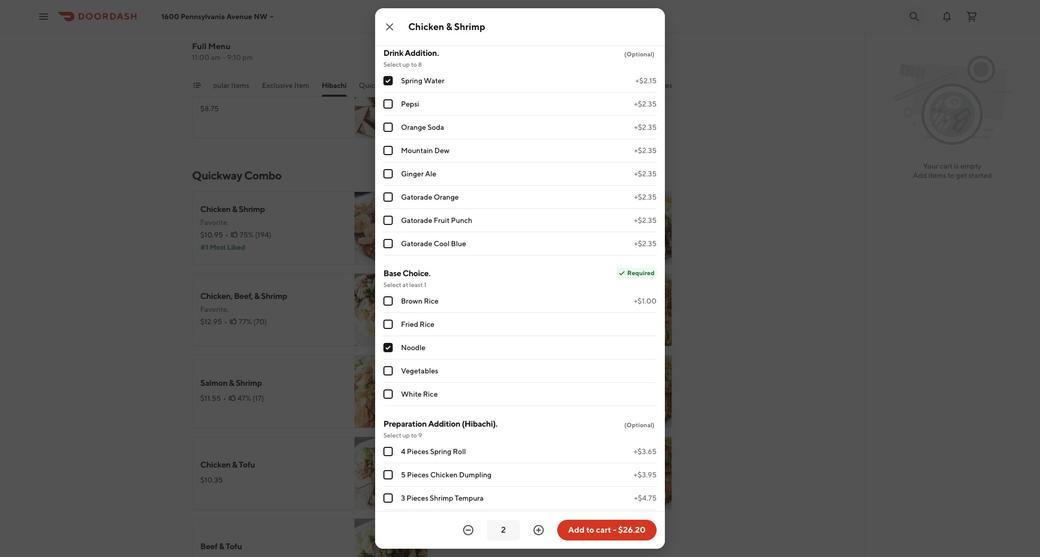 Task type: describe. For each thing, give the bounding box(es) containing it.
fried
[[401, 320, 419, 329]]

beef & salmon image
[[599, 437, 673, 510]]

shrimp for chicken & shrimp
[[454, 21, 486, 32]]

77%
[[239, 318, 252, 326]]

& for chicken & shrimp
[[446, 21, 453, 32]]

pennsylvania
[[181, 12, 225, 20]]

9:10
[[227, 53, 241, 62]]

70% (78)
[[484, 231, 513, 239]]

add for salmon
[[646, 38, 660, 47]]

• for 77%
[[224, 318, 227, 326]]

avenue
[[227, 12, 252, 20]]

& for beef & salmon
[[463, 460, 469, 470]]

chicken for chicken & tofu
[[200, 460, 231, 470]]

addition.
[[405, 48, 439, 58]]

77% (70)
[[239, 318, 267, 326]]

beef for beef
[[200, 7, 218, 17]]

get
[[957, 171, 968, 180]]

tempura
[[455, 494, 484, 503]]

up inside the drink addition. select up to 8
[[403, 61, 410, 68]]

#1 most liked
[[200, 243, 245, 252]]

1 +$2.35 from the top
[[634, 100, 657, 108]]

popular items button
[[204, 80, 250, 97]]

0 horizontal spatial quickway
[[192, 169, 242, 182]]

required
[[628, 269, 655, 277]]

68%
[[484, 313, 498, 321]]

add button for salmon
[[640, 34, 666, 51]]

beef & tofu image
[[355, 519, 428, 558]]

nw
[[254, 12, 268, 20]]

bento box button
[[431, 80, 465, 97]]

tofu image
[[355, 65, 428, 139]]

$8.75
[[200, 105, 219, 113]]

popular
[[204, 81, 230, 90]]

pepsi
[[401, 100, 419, 108]]

+$2.35 for ale
[[634, 170, 657, 178]]

your cart is empty add items to get started
[[913, 162, 992, 180]]

base choice. select at least 1
[[384, 269, 431, 289]]

select for base
[[384, 281, 401, 289]]

gatorade orange
[[401, 193, 459, 201]]

3 pieces shrimp tempura
[[401, 494, 484, 503]]

quickway inside button
[[359, 81, 392, 90]]

increase quantity by 1 image
[[533, 524, 545, 537]]

0 horizontal spatial quickway combo
[[192, 169, 282, 182]]

add for chicken & tofu
[[401, 492, 416, 500]]

4 pieces spring roll
[[401, 448, 466, 456]]

add for tofu
[[401, 120, 416, 128]]

white rice
[[401, 390, 438, 399]]

add inside "button"
[[569, 526, 585, 535]]

add button for chicken & tofu
[[395, 488, 422, 504]]

add for chicken & shrimp
[[401, 246, 416, 255]]

select for drink
[[384, 61, 401, 68]]

70%
[[484, 231, 499, 239]]

blue
[[451, 240, 466, 248]]

shrimp for 3 pieces shrimp tempura
[[430, 494, 454, 503]]

beef image
[[355, 0, 428, 57]]

& for chicken & shrimp favorite.
[[232, 205, 237, 214]]

• for 68%
[[470, 313, 473, 321]]

fried rice
[[401, 320, 435, 329]]

tofu for chicken & tofu
[[239, 460, 255, 470]]

hibachi
[[322, 81, 347, 90]]

shrimp for chicken & shrimp favorite.
[[239, 205, 265, 214]]

to inside your cart is empty add items to get started
[[948, 171, 955, 180]]

47% (17)
[[238, 395, 264, 403]]

ginger ale
[[401, 170, 437, 178]]

63% (11)
[[482, 400, 508, 408]]

water
[[424, 77, 445, 85]]

$11.55 •
[[200, 395, 226, 403]]

+$1.00
[[634, 297, 657, 305]]

full
[[192, 41, 207, 51]]

to inside the drink addition. select up to 8
[[411, 61, 417, 68]]

beef & shrimp image
[[599, 273, 673, 347]]

drinks
[[621, 81, 642, 90]]

bento
[[431, 81, 451, 90]]

to inside preparation addition (hibachi). select up to 9
[[411, 432, 417, 440]]

chicken, beef, & shrimp favorite.
[[200, 291, 287, 314]]

& for beef & tofu
[[219, 542, 224, 552]]

notification bell image
[[941, 10, 954, 23]]

gatorade cool blue
[[401, 240, 466, 248]]

salmon up 63% (11)
[[483, 373, 511, 383]]

• for 63%
[[468, 400, 471, 408]]

brown rice
[[401, 297, 439, 305]]

& for chicken & tofu
[[232, 460, 237, 470]]

add button for chicken, beef, & shrimp
[[395, 324, 422, 341]]

salmon up the $11.55 •
[[200, 378, 228, 388]]

gatorade fruit punch
[[401, 216, 473, 225]]

noodle
[[401, 344, 426, 352]]

- inside full menu 11:00 am - 9:10 pm
[[223, 53, 226, 62]]

chicken for chicken & beef
[[445, 215, 475, 225]]

beef & tofu
[[200, 542, 242, 552]]

beef for beef & tofu
[[200, 542, 218, 552]]

pm
[[243, 53, 253, 62]]

1 vertical spatial combo
[[244, 169, 282, 182]]

sauces
[[649, 81, 673, 90]]

spring inside drink addition. group
[[401, 77, 423, 85]]

+$2.35 for dew
[[634, 147, 657, 155]]

$10.95 for 75%
[[200, 231, 223, 239]]

vegetables
[[401, 367, 438, 375]]

chicken & salmon
[[445, 373, 511, 383]]

exclusive item button
[[262, 80, 310, 97]]

spring inside preparation addition (hibachi). group
[[430, 448, 452, 456]]

salmon eight pieces. $10.65
[[445, 2, 487, 36]]

spring water
[[401, 77, 445, 85]]

combo inside button
[[394, 81, 418, 90]]

& for drinks & sauces
[[643, 81, 648, 90]]

rice for brown rice
[[424, 297, 439, 305]]

$9.95 •
[[200, 23, 225, 31]]

base choice. group
[[384, 268, 657, 406]]

box
[[452, 81, 465, 90]]

started
[[969, 171, 992, 180]]

$10.95 • for 75% (194)
[[200, 231, 228, 239]]

your
[[924, 162, 939, 170]]

1600
[[162, 12, 179, 20]]

(45)
[[500, 313, 514, 321]]

chicken inside preparation addition (hibachi). group
[[430, 471, 458, 479]]

$11.05
[[445, 400, 466, 408]]

add button for beef
[[395, 34, 422, 51]]

chicken & salmon image
[[599, 355, 673, 429]]

$10.95 • for 68% (45)
[[445, 313, 473, 321]]

salmon & shrimp
[[200, 378, 262, 388]]

chicken & beef image
[[599, 192, 673, 265]]

$11.05 •
[[445, 400, 471, 408]]

to inside "button"
[[587, 526, 595, 535]]

rice for white rice
[[423, 390, 438, 399]]

soda
[[428, 123, 444, 132]]

(optional) for drink addition.
[[625, 50, 655, 58]]

favorite. inside chicken, beef, & shrimp favorite.
[[200, 305, 229, 314]]

1600 pennsylvania avenue nw button
[[162, 12, 276, 20]]

choice.
[[403, 269, 431, 279]]

drinks & sauces
[[621, 81, 673, 90]]

decrease quantity by 1 image
[[462, 524, 475, 537]]

orange soda
[[401, 123, 444, 132]]

pieces for 4
[[407, 448, 429, 456]]

salmon & shrimp image
[[355, 355, 428, 429]]

add to cart - $26.20 button
[[558, 520, 657, 541]]

(70)
[[253, 318, 267, 326]]

add button for salmon & shrimp
[[395, 406, 422, 422]]

at
[[403, 281, 408, 289]]

1
[[424, 281, 427, 289]]

8
[[418, 61, 422, 68]]

$26.20
[[618, 526, 646, 535]]

liked
[[227, 243, 245, 252]]

chicken for chicken & salmon
[[445, 373, 475, 383]]

add button for tofu
[[395, 116, 422, 133]]

add button for chicken & beef
[[640, 242, 666, 259]]

+$2.15
[[636, 77, 657, 85]]

• for 70%
[[470, 231, 473, 239]]

gatorade for gatorade fruit punch
[[401, 216, 433, 225]]

item
[[294, 81, 310, 90]]



Task type: locate. For each thing, give the bounding box(es) containing it.
• for 64%
[[222, 23, 225, 31]]

& for chicken & salmon
[[477, 373, 482, 383]]

pieces right 4
[[407, 448, 429, 456]]

beef
[[200, 7, 218, 17], [483, 215, 501, 225], [445, 460, 462, 470], [200, 542, 218, 552]]

0 vertical spatial select
[[384, 61, 401, 68]]

$10.95 • up "most"
[[200, 231, 228, 239]]

0 horizontal spatial combo
[[244, 169, 282, 182]]

preparation addition (hibachi). group
[[384, 419, 657, 558]]

1 horizontal spatial spring
[[430, 448, 452, 456]]

2 up from the top
[[403, 432, 410, 440]]

0 vertical spatial rice
[[424, 297, 439, 305]]

orange left "soda"
[[401, 123, 426, 132]]

add down 5
[[401, 492, 416, 500]]

white
[[401, 390, 422, 399]]

gatorade for gatorade orange
[[401, 193, 433, 201]]

& for salmon & shrimp
[[229, 378, 234, 388]]

2 (optional) from the top
[[625, 421, 655, 429]]

quickway combo up pepsi
[[359, 81, 418, 90]]

• down 1600 pennsylvania avenue nw popup button
[[222, 23, 225, 31]]

roll
[[453, 448, 466, 456]]

add button down pepsi
[[395, 116, 422, 133]]

1 vertical spatial pieces
[[407, 471, 429, 479]]

- left $26.20
[[613, 526, 617, 535]]

0 vertical spatial gatorade
[[401, 193, 433, 201]]

2 vertical spatial rice
[[423, 390, 438, 399]]

gatorade left 'cool' at the top of page
[[401, 240, 433, 248]]

0 vertical spatial quickway
[[359, 81, 392, 90]]

add for chicken & beef
[[646, 246, 660, 255]]

0 vertical spatial combo
[[394, 81, 418, 90]]

(17)
[[253, 395, 264, 403]]

75%
[[240, 231, 254, 239]]

gatorade for gatorade cool blue
[[401, 240, 433, 248]]

0 horizontal spatial cart
[[596, 526, 612, 535]]

to left $26.20
[[587, 526, 595, 535]]

up left "8"
[[403, 61, 410, 68]]

add inside your cart is empty add items to get started
[[913, 171, 928, 180]]

select
[[384, 61, 401, 68], [384, 281, 401, 289], [384, 432, 401, 440]]

11:00
[[192, 53, 210, 62]]

1 up from the top
[[403, 61, 410, 68]]

+$2.35 for cool
[[634, 240, 657, 248]]

None checkbox
[[384, 76, 393, 85], [384, 146, 393, 155], [384, 193, 393, 202], [384, 239, 393, 249], [384, 297, 393, 306], [384, 447, 393, 457], [384, 471, 393, 480], [384, 494, 393, 503], [384, 76, 393, 85], [384, 146, 393, 155], [384, 193, 393, 202], [384, 239, 393, 249], [384, 297, 393, 306], [384, 447, 393, 457], [384, 471, 393, 480], [384, 494, 393, 503]]

beef for beef & salmon
[[445, 460, 462, 470]]

combo up chicken & shrimp favorite.
[[244, 169, 282, 182]]

dew
[[435, 147, 450, 155]]

to left 9
[[411, 432, 417, 440]]

5 +$2.35 from the top
[[634, 193, 657, 201]]

1 vertical spatial select
[[384, 281, 401, 289]]

add up required
[[646, 246, 660, 255]]

quickway combo up chicken & shrimp favorite.
[[192, 169, 282, 182]]

salmon inside salmon eight pieces. $10.65
[[445, 2, 472, 11]]

(78)
[[500, 231, 513, 239]]

+$2.35 for fruit
[[634, 216, 657, 225]]

salmon image
[[599, 0, 673, 57]]

add for beef & salmon
[[646, 492, 660, 500]]

- right am
[[223, 53, 226, 62]]

2 vertical spatial select
[[384, 432, 401, 440]]

chicken for chicken & shrimp
[[408, 21, 445, 32]]

tofu
[[200, 89, 217, 98], [239, 460, 255, 470], [226, 542, 242, 552]]

1 vertical spatial rice
[[420, 320, 435, 329]]

-
[[223, 53, 226, 62], [613, 526, 617, 535]]

add button up required
[[640, 242, 666, 259]]

+$4.75
[[634, 494, 657, 503]]

add up the drink addition. select up to 8
[[401, 38, 416, 47]]

1 horizontal spatial quickway
[[359, 81, 392, 90]]

up inside preparation addition (hibachi). select up to 9
[[403, 432, 410, 440]]

items
[[231, 81, 250, 90]]

spring left roll
[[430, 448, 452, 456]]

• right the $11.55 at left
[[223, 395, 226, 403]]

5
[[401, 471, 406, 479]]

quickway combo button
[[359, 80, 418, 97]]

• down chicken & beef on the top left
[[470, 231, 473, 239]]

3 gatorade from the top
[[401, 240, 433, 248]]

0 vertical spatial spring
[[401, 77, 423, 85]]

select inside the drink addition. select up to 8
[[384, 61, 401, 68]]

Item Search search field
[[523, 49, 664, 60]]

White Rice checkbox
[[384, 390, 393, 399]]

(optional)
[[625, 50, 655, 58], [625, 421, 655, 429]]

shrimp inside preparation addition (hibachi). group
[[430, 494, 454, 503]]

0 vertical spatial tofu
[[200, 89, 217, 98]]

add button down 5
[[395, 488, 422, 504]]

addition
[[428, 419, 461, 429]]

0 horizontal spatial spring
[[401, 77, 423, 85]]

1 vertical spatial cart
[[596, 526, 612, 535]]

bento box
[[431, 81, 465, 90]]

2 vertical spatial gatorade
[[401, 240, 433, 248]]

menu
[[208, 41, 231, 51]]

None checkbox
[[384, 99, 393, 109], [384, 123, 393, 132], [384, 169, 393, 179], [384, 216, 393, 225], [384, 99, 393, 109], [384, 123, 393, 132], [384, 169, 393, 179], [384, 216, 393, 225]]

add up preparation at bottom
[[401, 410, 416, 418]]

1 horizontal spatial -
[[613, 526, 617, 535]]

up
[[403, 61, 410, 68], [403, 432, 410, 440]]

0 vertical spatial pieces
[[407, 448, 429, 456]]

• right $11.05
[[468, 400, 471, 408]]

add down +$1.00
[[646, 328, 660, 337]]

add down 'your'
[[913, 171, 928, 180]]

Current quantity is 2 number field
[[493, 525, 514, 536]]

chicken up blue
[[445, 215, 475, 225]]

1 vertical spatial gatorade
[[401, 216, 433, 225]]

preparation addition (hibachi). select up to 9
[[384, 419, 498, 440]]

add button up choice.
[[395, 242, 422, 259]]

1600 pennsylvania avenue nw
[[162, 12, 268, 20]]

$11.55
[[200, 395, 221, 403]]

64% (28)
[[236, 23, 265, 31]]

chicken up $11.05 •
[[445, 373, 475, 383]]

0 vertical spatial up
[[403, 61, 410, 68]]

$10.95 • left 68%
[[445, 313, 473, 321]]

(optional) inside drink addition. group
[[625, 50, 655, 58]]

3
[[401, 494, 405, 503]]

$10.65
[[445, 28, 468, 36]]

(optional) up the +$2.15 at the right top
[[625, 50, 655, 58]]

2 vertical spatial pieces
[[407, 494, 429, 503]]

spring down "8"
[[401, 77, 423, 85]]

rice right fried
[[420, 320, 435, 329]]

9
[[418, 432, 422, 440]]

orange up fruit
[[434, 193, 459, 201]]

$10.95 • for 70% (78)
[[445, 231, 473, 239]]

chicken up 3 pieces shrimp tempura
[[430, 471, 458, 479]]

mountain
[[401, 147, 433, 155]]

1 vertical spatial quickway combo
[[192, 169, 282, 182]]

chicken
[[408, 21, 445, 32], [200, 205, 231, 214], [445, 215, 475, 225], [445, 373, 475, 383], [200, 460, 231, 470], [430, 471, 458, 479]]

47%
[[238, 395, 251, 403]]

add button down close chicken & shrimp image
[[395, 34, 422, 51]]

$10.35
[[200, 476, 223, 485]]

add button for beef & salmon
[[640, 488, 666, 504]]

1 (optional) from the top
[[625, 50, 655, 58]]

add button down +$1.00
[[640, 324, 666, 341]]

add button
[[395, 34, 422, 51], [640, 34, 666, 51], [395, 116, 422, 133], [395, 242, 422, 259], [640, 242, 666, 259], [395, 324, 422, 341], [640, 324, 666, 341], [395, 406, 422, 422], [395, 488, 422, 504], [640, 488, 666, 504]]

add for chicken, beef, & shrimp
[[401, 328, 416, 337]]

+$3.65
[[634, 448, 657, 456]]

chicken up "most"
[[200, 205, 231, 214]]

chicken, beef, & shrimp image
[[355, 273, 428, 347]]

1 vertical spatial (optional)
[[625, 421, 655, 429]]

add button down +$3.95
[[640, 488, 666, 504]]

salmon up eight
[[445, 2, 472, 11]]

chicken & shrimp image
[[355, 192, 428, 265]]

(hibachi).
[[462, 419, 498, 429]]

shrimp inside chicken & shrimp favorite.
[[239, 205, 265, 214]]

to left "8"
[[411, 61, 417, 68]]

Noodle checkbox
[[384, 343, 393, 353]]

64%
[[236, 23, 251, 31]]

• right $12.95
[[224, 318, 227, 326]]

rice
[[424, 297, 439, 305], [420, 320, 435, 329], [423, 390, 438, 399]]

tofu for beef & tofu
[[226, 542, 242, 552]]

add
[[401, 38, 416, 47], [646, 38, 660, 47], [401, 120, 416, 128], [913, 171, 928, 180], [401, 246, 416, 255], [646, 246, 660, 255], [401, 328, 416, 337], [646, 328, 660, 337], [401, 410, 416, 418], [401, 492, 416, 500], [646, 492, 660, 500], [569, 526, 585, 535]]

chicken up $10.35 on the left of page
[[200, 460, 231, 470]]

mountain dew
[[401, 147, 450, 155]]

chicken inside chicken & shrimp favorite.
[[200, 205, 231, 214]]

Vegetables checkbox
[[384, 367, 393, 376]]

0 vertical spatial favorite.
[[200, 218, 229, 227]]

add button up the +$2.15 at the right top
[[640, 34, 666, 51]]

1 vertical spatial quickway
[[192, 169, 242, 182]]

& inside chicken & shrimp favorite.
[[232, 205, 237, 214]]

1 vertical spatial up
[[403, 432, 410, 440]]

3 +$2.35 from the top
[[634, 147, 657, 155]]

cart inside your cart is empty add items to get started
[[940, 162, 953, 170]]

shrimp
[[454, 21, 486, 32], [239, 205, 265, 214], [261, 291, 287, 301], [236, 378, 262, 388], [430, 494, 454, 503]]

1 favorite. from the top
[[200, 218, 229, 227]]

drinks & sauces button
[[621, 80, 673, 97]]

68% (45)
[[484, 313, 514, 321]]

$12.95 •
[[200, 318, 227, 326]]

shrimp for salmon & shrimp
[[236, 378, 262, 388]]

quickway up chicken & shrimp favorite.
[[192, 169, 242, 182]]

1 vertical spatial tofu
[[239, 460, 255, 470]]

fruit
[[434, 216, 450, 225]]

brown
[[401, 297, 423, 305]]

0 vertical spatial quickway combo
[[359, 81, 418, 90]]

add button up noodle
[[395, 324, 422, 341]]

0 horizontal spatial -
[[223, 53, 226, 62]]

$10.95 • up blue
[[445, 231, 473, 239]]

add up choice.
[[401, 246, 416, 255]]

• up #1 most liked
[[225, 231, 228, 239]]

to left get
[[948, 171, 955, 180]]

ginger
[[401, 170, 424, 178]]

0 items, open order cart image
[[966, 10, 979, 23]]

shrimp inside chicken, beef, & shrimp favorite.
[[261, 291, 287, 301]]

salmon
[[445, 2, 472, 11], [483, 373, 511, 383], [200, 378, 228, 388], [470, 460, 497, 470]]

gatorade left fruit
[[401, 216, 433, 225]]

cart left the 'is'
[[940, 162, 953, 170]]

combo
[[394, 81, 418, 90], [244, 169, 282, 182]]

add down pepsi
[[401, 120, 416, 128]]

add up noodle
[[401, 328, 416, 337]]

$10.95 up "most"
[[200, 231, 223, 239]]

pieces for 5
[[407, 471, 429, 479]]

chicken & shrimp favorite.
[[200, 205, 265, 227]]

1 select from the top
[[384, 61, 401, 68]]

$10.95 for 70%
[[445, 231, 468, 239]]

chicken for chicken & shrimp favorite.
[[200, 205, 231, 214]]

cart inside "button"
[[596, 526, 612, 535]]

2 +$2.35 from the top
[[634, 123, 657, 132]]

beef,
[[234, 291, 253, 301]]

2 vertical spatial tofu
[[226, 542, 242, 552]]

$9.95
[[200, 23, 220, 31]]

chicken & tofu image
[[355, 437, 428, 510]]

add down +$3.95
[[646, 492, 660, 500]]

am
[[211, 53, 221, 62]]

(28)
[[252, 23, 265, 31]]

1 vertical spatial spring
[[430, 448, 452, 456]]

quickway down drink
[[359, 81, 392, 90]]

& inside chicken, beef, & shrimp favorite.
[[254, 291, 260, 301]]

• for 47%
[[223, 395, 226, 403]]

pieces right 3
[[407, 494, 429, 503]]

select inside preparation addition (hibachi). select up to 9
[[384, 432, 401, 440]]

6 +$2.35 from the top
[[634, 216, 657, 225]]

select down drink
[[384, 61, 401, 68]]

rice right white on the bottom left
[[423, 390, 438, 399]]

• left 68%
[[470, 313, 473, 321]]

$10.95 left 68%
[[445, 313, 468, 321]]

2 select from the top
[[384, 281, 401, 289]]

up down preparation at bottom
[[403, 432, 410, 440]]

close chicken & shrimp image
[[384, 21, 396, 33]]

& inside button
[[643, 81, 648, 90]]

least
[[410, 281, 423, 289]]

drink
[[384, 48, 404, 58]]

& for chicken & beef
[[477, 215, 482, 225]]

favorite. inside chicken & shrimp favorite.
[[200, 218, 229, 227]]

rice for fried rice
[[420, 320, 435, 329]]

0 vertical spatial cart
[[940, 162, 953, 170]]

pieces for 3
[[407, 494, 429, 503]]

cart left $26.20
[[596, 526, 612, 535]]

1 horizontal spatial quickway combo
[[359, 81, 418, 90]]

pieces right 5
[[407, 471, 429, 479]]

$10.95 •
[[200, 231, 228, 239], [445, 231, 473, 239], [445, 313, 473, 321]]

2 gatorade from the top
[[401, 216, 433, 225]]

1 gatorade from the top
[[401, 193, 433, 201]]

items
[[929, 171, 947, 180]]

drink addition. group
[[384, 48, 657, 256]]

& inside dialog
[[446, 21, 453, 32]]

add for beef
[[401, 38, 416, 47]]

add for $10.95
[[646, 328, 660, 337]]

1 vertical spatial favorite.
[[200, 305, 229, 314]]

salmon up 'dumpling'
[[470, 460, 497, 470]]

add for salmon & shrimp
[[401, 410, 416, 418]]

open menu image
[[37, 10, 50, 23]]

1 horizontal spatial orange
[[434, 193, 459, 201]]

+$2.35 for orange
[[634, 193, 657, 201]]

•
[[222, 23, 225, 31], [225, 231, 228, 239], [470, 231, 473, 239], [470, 313, 473, 321], [224, 318, 227, 326], [223, 395, 226, 403], [468, 400, 471, 408]]

0 vertical spatial orange
[[401, 123, 426, 132]]

chicken up addition.
[[408, 21, 445, 32]]

3 select from the top
[[384, 432, 401, 440]]

(optional) inside preparation addition (hibachi). group
[[625, 421, 655, 429]]

Fried Rice checkbox
[[384, 320, 393, 329]]

- inside "button"
[[613, 526, 617, 535]]

0 vertical spatial -
[[223, 53, 226, 62]]

chicken & shrimp dialog
[[375, 0, 665, 558]]

$10.95 for 68%
[[445, 313, 468, 321]]

2 favorite. from the top
[[200, 305, 229, 314]]

exclusive item
[[262, 81, 310, 90]]

gatorade down ginger ale
[[401, 193, 433, 201]]

rice down 1 at the bottom
[[424, 297, 439, 305]]

1 horizontal spatial combo
[[394, 81, 418, 90]]

favorite. up "most"
[[200, 218, 229, 227]]

(optional) for preparation addition (hibachi).
[[625, 421, 655, 429]]

add up the +$2.15 at the right top
[[646, 38, 660, 47]]

beef & salmon
[[445, 460, 497, 470]]

63%
[[482, 400, 496, 408]]

favorite. up $12.95 •
[[200, 305, 229, 314]]

select down preparation at bottom
[[384, 432, 401, 440]]

add button down white on the bottom left
[[395, 406, 422, 422]]

select inside the base choice. select at least 1
[[384, 281, 401, 289]]

add button for chicken & shrimp
[[395, 242, 422, 259]]

pieces
[[407, 448, 429, 456], [407, 471, 429, 479], [407, 494, 429, 503]]

$10.95
[[200, 231, 223, 239], [445, 231, 468, 239], [445, 313, 468, 321]]

+$3.95
[[634, 471, 657, 479]]

(194)
[[255, 231, 272, 239]]

(optional) up +$3.65
[[625, 421, 655, 429]]

7 +$2.35 from the top
[[634, 240, 657, 248]]

base
[[384, 269, 401, 279]]

add button for $10.95
[[640, 324, 666, 341]]

0 horizontal spatial orange
[[401, 123, 426, 132]]

select down base
[[384, 281, 401, 289]]

#1
[[200, 243, 208, 252]]

add right the "increase quantity by 1" image
[[569, 526, 585, 535]]

0 vertical spatial (optional)
[[625, 50, 655, 58]]

quickway combo
[[359, 81, 418, 90], [192, 169, 282, 182]]

• for 75%
[[225, 231, 228, 239]]

1 vertical spatial -
[[613, 526, 617, 535]]

cart
[[940, 162, 953, 170], [596, 526, 612, 535]]

4 +$2.35 from the top
[[634, 170, 657, 178]]

drink addition. select up to 8
[[384, 48, 439, 68]]

1 horizontal spatial cart
[[940, 162, 953, 170]]

preparation
[[384, 419, 427, 429]]

$10.95 up blue
[[445, 231, 468, 239]]

+$2.35 for soda
[[634, 123, 657, 132]]

exclusive
[[262, 81, 293, 90]]

combo up pepsi
[[394, 81, 418, 90]]

1 vertical spatial orange
[[434, 193, 459, 201]]



Task type: vqa. For each thing, say whether or not it's contained in the screenshot.


